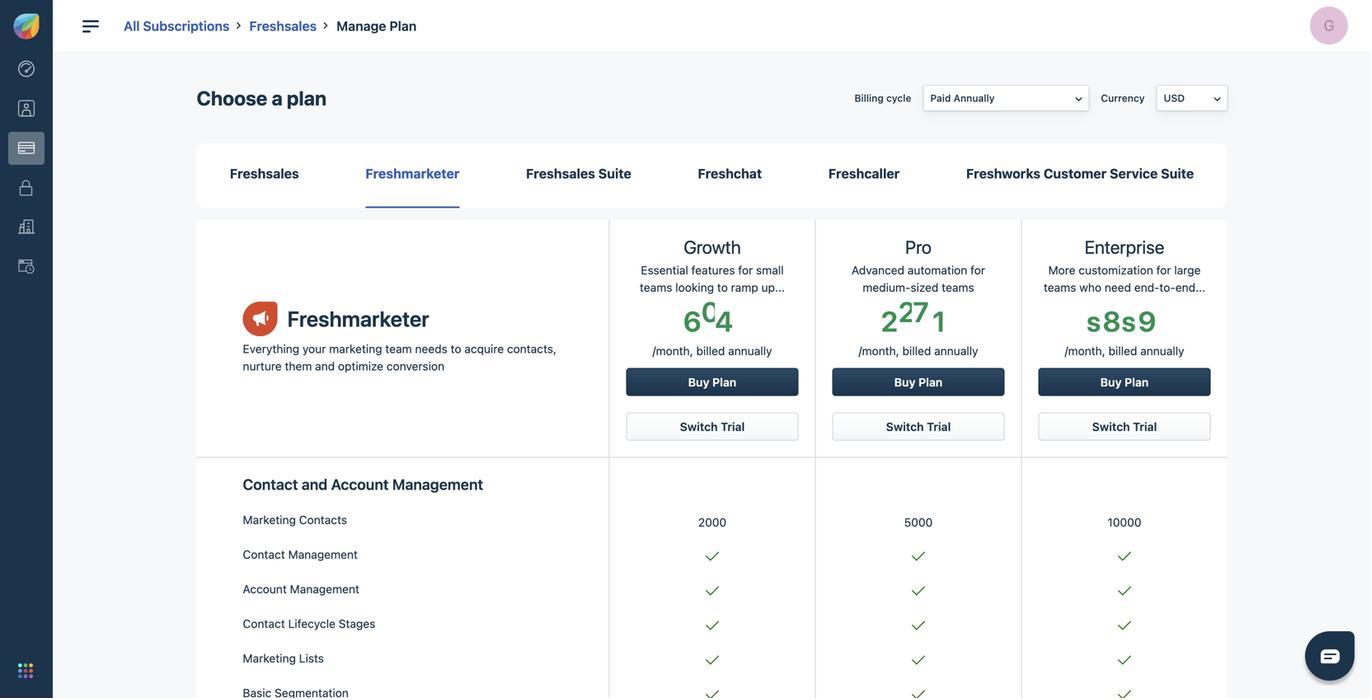 Task type: describe. For each thing, give the bounding box(es) containing it.
1 for 6
[[702, 315, 715, 348]]

1 suite from the left
[[598, 166, 631, 181]]

1 for 2
[[899, 315, 912, 348]]

marketing lists
[[243, 652, 324, 665]]

management for account management
[[290, 583, 359, 596]]

1 vertical spatial account
[[243, 583, 287, 596]]

comprehensive,
[[495, 398, 569, 410]]

teams inside pro advanced automation for medium-sized teams
[[942, 281, 974, 294]]

and inside everything your marketing team needs to acquire contacts, nurture them and optimize conversion
[[315, 359, 335, 373]]

needs
[[415, 342, 448, 356]]

0
[[702, 282, 720, 315]]

users image
[[18, 100, 35, 117]]

for left trial
[[474, 296, 494, 315]]

trial for 2
[[927, 420, 951, 434]]

audit logs image
[[18, 259, 35, 275]]

freshsales down choose a plan
[[230, 166, 299, 181]]

$ for s
[[1085, 286, 1103, 319]]

buy plan for s
[[1101, 376, 1149, 389]]

to inside the essential features for small teams looking to ramp up
[[717, 281, 728, 294]]

4 for billed
[[715, 319, 733, 352]]

for inside the essential features for small teams looking to ramp up
[[738, 263, 753, 277]]

2 suite from the left
[[1161, 166, 1194, 181]]

features
[[692, 263, 735, 277]]

built-
[[572, 398, 596, 410]]

billing cycle
[[855, 92, 912, 104]]

organization image
[[18, 219, 35, 236]]

contact lifecycle stages
[[243, 617, 376, 631]]

billed for s
[[1109, 344, 1137, 358]]

buy plan button for s
[[1039, 368, 1211, 396]]

advanced
[[852, 263, 905, 277]]

/month, for 2
[[859, 344, 899, 358]]

contacts
[[299, 513, 347, 527]]

ramp
[[731, 281, 758, 294]]

everything
[[243, 342, 299, 356]]

pricing
[[483, 410, 515, 421]]

quotes
[[383, 421, 415, 433]]

need
[[1105, 281, 1131, 294]]

2000
[[698, 516, 727, 529]]

medium-
[[863, 281, 911, 294]]

billed for 2
[[903, 344, 931, 358]]

security image
[[18, 180, 35, 196]]

nurture
[[243, 359, 282, 373]]

plan
[[287, 87, 327, 110]]

who
[[1080, 281, 1102, 294]]

switch trial for s
[[1092, 420, 1157, 434]]

freshsales up choose a plan
[[249, 18, 317, 34]]

switch for 2
[[886, 420, 924, 434]]

8
[[1103, 319, 1121, 352]]

to inside the build company-branded documents such as quotes, proposals, msas, and ndas with a comprehensive, built-in template editor. manage your catalog pricing and discounts; send accurate quotes to contacts without switching screens.
[[418, 421, 427, 433]]

large
[[1174, 263, 1201, 277]]

9 left "to-"
[[1138, 286, 1156, 319]]

contact for contact lifecycle stages
[[243, 617, 285, 631]]

to-
[[1160, 281, 1176, 294]]

users
[[543, 184, 576, 195]]

usd
[[1164, 92, 1185, 104]]

team
[[385, 342, 412, 356]]

freshworks customer service suite
[[966, 166, 1194, 181]]

0 horizontal spatial enterprise
[[372, 204, 437, 220]]

quote
[[483, 362, 521, 378]]

as
[[578, 387, 588, 398]]

buy plan for 6
[[688, 376, 737, 389]]

cycle
[[887, 92, 912, 104]]

template
[[607, 398, 648, 410]]

looking
[[676, 281, 714, 294]]

stages
[[339, 617, 376, 631]]

sized
[[911, 281, 939, 294]]

switching
[[511, 421, 555, 433]]

all
[[124, 18, 140, 34]]

$ 2 2 1 7 4 9 1 /month, billed annually
[[859, 282, 978, 358]]

essential features for small teams looking to ramp up
[[640, 263, 787, 294]]

freshcaller
[[829, 166, 900, 181]]

available
[[407, 296, 470, 315]]

freshsales suite
[[526, 166, 631, 181]]

for inside more customization for large teams who need end-to-end
[[1157, 263, 1171, 277]]

add ons available for trial
[[341, 296, 524, 315]]

billed inside $ 6 0 1 9 4 /month, billed annually
[[696, 344, 725, 358]]

contact management
[[243, 548, 358, 561]]

buy for 2
[[894, 376, 916, 389]]

1 s from the left
[[1087, 319, 1101, 352]]

plan for advanced
[[919, 376, 943, 389]]

1 vertical spatial freshmarketer
[[287, 306, 429, 331]]

1 vertical spatial enterprise
[[1085, 236, 1165, 258]]

... for 4
[[775, 281, 785, 294]]

switch trial for 2
[[886, 420, 951, 434]]

teams for s
[[1044, 281, 1076, 294]]

end-
[[1135, 281, 1160, 294]]

manage plan
[[337, 18, 417, 34]]

customization
[[1079, 263, 1153, 277]]

switch trial button for s
[[1039, 413, 1211, 441]]

freshworks switcher image
[[18, 664, 33, 679]]

$ s 2 8 9 s 9 9 /month, billed annually
[[1065, 286, 1185, 358]]

marketing for marketing lists
[[243, 652, 296, 665]]

freshworks icon image
[[13, 13, 40, 40]]

2 for 8
[[1103, 286, 1120, 319]]

conversion
[[387, 359, 445, 373]]

everything your marketing team needs to acquire contacts, nurture them and optimize conversion
[[243, 342, 557, 373]]

account management
[[243, 583, 359, 596]]

paid annually
[[931, 92, 995, 104]]

contact and account management
[[243, 476, 483, 493]]

your inside the build company-branded documents such as quotes, proposals, msas, and ndas with a comprehensive, built-in template editor. manage your catalog pricing and discounts; send accurate quotes to contacts without switching screens.
[[423, 410, 443, 421]]

buy for 6
[[688, 376, 710, 389]]

accurate
[[615, 410, 656, 421]]

(cpq)
[[525, 362, 563, 378]]

trial
[[498, 296, 524, 315]]

paid annually button
[[924, 86, 1089, 110]]

2 s from the left
[[1122, 319, 1136, 352]]

choose a plan
[[197, 87, 327, 110]]

freshsales right freshsales "icon"
[[398, 138, 475, 155]]

quotes,
[[591, 387, 626, 398]]

configure
[[383, 362, 445, 378]]

annually inside $ 6 0 1 9 4 /month, billed annually
[[728, 344, 772, 358]]

annually for s
[[1141, 344, 1185, 358]]

contacts,
[[507, 342, 557, 356]]

plan for s
[[1125, 376, 1149, 389]]

more customization for large teams who need end-to-end
[[1044, 263, 1204, 294]]

marketing_cloud image
[[243, 302, 277, 336]]

profile picture image
[[1310, 6, 1348, 44]]

all subscriptions link
[[124, 18, 230, 34]]

screens.
[[558, 421, 597, 433]]

build
[[383, 387, 406, 398]]

small
[[756, 263, 784, 277]]

discounts;
[[538, 410, 587, 421]]

your inside everything your marketing team needs to acquire contacts, nurture them and optimize conversion
[[303, 342, 326, 356]]

buy plan for 2
[[894, 376, 943, 389]]

pro advanced automation for medium-sized teams
[[852, 236, 989, 294]]

10000
[[1108, 516, 1142, 529]]

management for contact management
[[288, 548, 358, 561]]

configure price quote (cpq)
[[383, 362, 563, 378]]

6
[[683, 319, 702, 352]]



Task type: locate. For each thing, give the bounding box(es) containing it.
freshsales link
[[249, 18, 317, 34]]

1 vertical spatial to
[[451, 342, 461, 356]]

0 horizontal spatial suite
[[598, 166, 631, 181]]

2 inside $ s 2 8 9 s 9 9 /month, billed annually
[[1103, 286, 1120, 319]]

msas,
[[383, 398, 413, 410]]

3 billed from the left
[[1109, 344, 1137, 358]]

/month, inside the '$ 2 2 1 7 4 9 1 /month, billed annually'
[[859, 344, 899, 358]]

2 contact from the top
[[243, 548, 285, 561]]

0 vertical spatial contact
[[243, 476, 298, 493]]

1 marketing from the top
[[243, 513, 296, 527]]

contacts
[[430, 421, 470, 433]]

0 horizontal spatial teams
[[640, 281, 672, 294]]

billed down 7
[[903, 344, 931, 358]]

2 vertical spatial to
[[418, 421, 427, 433]]

/month, down who
[[1065, 344, 1106, 358]]

2 switch trial button from the left
[[832, 413, 1005, 441]]

2 buy from the left
[[894, 376, 916, 389]]

buy plan button down 8
[[1039, 368, 1211, 396]]

2 horizontal spatial switch
[[1092, 420, 1130, 434]]

2 ... from the left
[[1196, 281, 1206, 294]]

9 right 7
[[930, 286, 948, 319]]

1 horizontal spatial $
[[881, 286, 899, 319]]

acquire
[[465, 342, 504, 356]]

/month, down medium-
[[859, 344, 899, 358]]

switch for 6
[[680, 420, 718, 434]]

0 horizontal spatial $
[[683, 286, 702, 319]]

lists
[[299, 652, 324, 665]]

to inside everything your marketing team needs to acquire contacts, nurture them and optimize conversion
[[451, 342, 461, 356]]

trial for 6
[[721, 420, 745, 434]]

growth
[[684, 236, 741, 258]]

1 vertical spatial a
[[487, 398, 492, 410]]

plan for 6
[[713, 376, 737, 389]]

1 horizontal spatial buy
[[894, 376, 916, 389]]

usd button
[[1157, 86, 1227, 110]]

switch trial button
[[626, 413, 799, 441], [832, 413, 1005, 441], [1039, 413, 1211, 441]]

documents
[[498, 387, 550, 398]]

annually inside $ s 2 8 9 s 9 9 /month, billed annually
[[1141, 344, 1185, 358]]

3 contact from the top
[[243, 617, 285, 631]]

5000
[[904, 516, 933, 529]]

0 vertical spatial a
[[272, 87, 283, 110]]

1 horizontal spatial your
[[423, 410, 443, 421]]

and
[[315, 359, 335, 373], [415, 398, 433, 410], [518, 410, 536, 421], [302, 476, 328, 493]]

buy plan button down 6
[[626, 368, 799, 396]]

annually for 2
[[934, 344, 978, 358]]

None checkbox
[[362, 365, 376, 378]]

for up ramp
[[738, 263, 753, 277]]

1 buy plan from the left
[[688, 376, 737, 389]]

... for s
[[1196, 281, 1206, 294]]

1 horizontal spatial ...
[[1196, 281, 1206, 294]]

1 $ from the left
[[683, 286, 702, 319]]

and up contacts
[[302, 476, 328, 493]]

0 horizontal spatial to
[[418, 421, 427, 433]]

service
[[1110, 166, 1158, 181]]

teams down essential
[[640, 281, 672, 294]]

$ inside the '$ 2 2 1 7 4 9 1 /month, billed annually'
[[881, 286, 899, 319]]

1 teams from the left
[[640, 281, 672, 294]]

buy plan down 8
[[1101, 376, 1149, 389]]

1 buy from the left
[[688, 376, 710, 389]]

0 horizontal spatial buy
[[688, 376, 710, 389]]

without
[[473, 421, 508, 433]]

account
[[331, 476, 389, 493], [243, 583, 287, 596]]

1 switch trial button from the left
[[626, 413, 799, 441]]

teams inside the essential features for small teams looking to ramp up
[[640, 281, 672, 294]]

for up "to-"
[[1157, 263, 1171, 277]]

2 horizontal spatial $
[[1085, 286, 1103, 319]]

4 right 6
[[715, 319, 733, 352]]

2 horizontal spatial buy plan
[[1101, 376, 1149, 389]]

9 inside the '$ 2 2 1 7 4 9 1 /month, billed annually'
[[930, 286, 948, 319]]

to right quotes
[[418, 421, 427, 433]]

1 contact from the top
[[243, 476, 298, 493]]

contact for contact and account management
[[243, 476, 298, 493]]

0 horizontal spatial s
[[1087, 319, 1101, 352]]

/month, up proposals,
[[653, 344, 693, 358]]

$
[[683, 286, 702, 319], [881, 286, 899, 319], [1085, 286, 1103, 319]]

to up price
[[451, 342, 461, 356]]

1 horizontal spatial to
[[451, 342, 461, 356]]

such
[[553, 387, 575, 398]]

4 for 1
[[912, 315, 930, 348]]

2 buy plan button from the left
[[832, 368, 1005, 396]]

marketing
[[329, 342, 382, 356]]

freshsales image
[[372, 137, 392, 157]]

0 horizontal spatial your
[[303, 342, 326, 356]]

1 horizontal spatial switch trial
[[886, 420, 951, 434]]

0 horizontal spatial 4
[[715, 319, 733, 352]]

freshmarketer up marketing
[[287, 306, 429, 331]]

account down contact management
[[243, 583, 287, 596]]

teams down more
[[1044, 281, 1076, 294]]

...
[[775, 281, 785, 294], [1196, 281, 1206, 294]]

1 horizontal spatial a
[[487, 398, 492, 410]]

2 switch trial from the left
[[886, 420, 951, 434]]

buy down 8
[[1101, 376, 1122, 389]]

1 buy plan button from the left
[[626, 368, 799, 396]]

marketing left lists
[[243, 652, 296, 665]]

7
[[913, 282, 929, 315]]

1 horizontal spatial buy plan
[[894, 376, 943, 389]]

2 horizontal spatial switch trial
[[1092, 420, 1157, 434]]

1 horizontal spatial account
[[331, 476, 389, 493]]

/month, inside $ 6 0 1 9 4 /month, billed annually
[[653, 344, 693, 358]]

2 horizontal spatial switch trial button
[[1039, 413, 1211, 441]]

billed down '0'
[[696, 344, 725, 358]]

and down documents
[[518, 410, 536, 421]]

2 for 1
[[899, 282, 916, 315]]

your down company-
[[423, 410, 443, 421]]

2 horizontal spatial /month,
[[1065, 344, 1106, 358]]

switch trial button for 6
[[626, 413, 799, 441]]

1 horizontal spatial 1
[[899, 315, 912, 348]]

account up contacts
[[331, 476, 389, 493]]

proposals,
[[629, 387, 677, 398]]

3 trial from the left
[[1133, 420, 1157, 434]]

0 vertical spatial your
[[303, 342, 326, 356]]

buy plan button
[[626, 368, 799, 396], [832, 368, 1005, 396], [1039, 368, 1211, 396]]

trial for s
[[1133, 420, 1157, 434]]

3 buy plan button from the left
[[1039, 368, 1211, 396]]

0 horizontal spatial a
[[272, 87, 283, 110]]

manage
[[337, 18, 386, 34], [383, 410, 420, 421]]

$ inside $ 6 0 1 9 4 /month, billed annually
[[683, 286, 702, 319]]

manage down build
[[383, 410, 420, 421]]

plan
[[390, 18, 417, 34], [372, 184, 399, 195], [713, 376, 737, 389], [919, 376, 943, 389], [1125, 376, 1149, 389]]

2 /month, from the left
[[859, 344, 899, 358]]

a left plan
[[272, 87, 283, 110]]

2 teams from the left
[[942, 281, 974, 294]]

annually right 8
[[1141, 344, 1185, 358]]

3 switch trial from the left
[[1092, 420, 1157, 434]]

annually
[[728, 344, 772, 358], [934, 344, 978, 358], [1141, 344, 1185, 358]]

1 horizontal spatial enterprise
[[1085, 236, 1165, 258]]

my subscriptions image
[[18, 140, 35, 156]]

9 inside $ 6 0 1 9 4 /month, billed annually
[[715, 286, 733, 319]]

freshmarketer
[[366, 166, 460, 181], [287, 306, 429, 331]]

and right them
[[315, 359, 335, 373]]

switch trial for 6
[[680, 420, 745, 434]]

9
[[715, 286, 733, 319], [930, 286, 948, 319], [1120, 286, 1138, 319], [1138, 286, 1156, 319], [1138, 319, 1156, 352]]

branded
[[456, 387, 495, 398]]

company-
[[409, 387, 456, 398]]

build company-branded documents such as quotes, proposals, msas, and ndas with a comprehensive, built-in template editor. manage your catalog pricing and discounts; send accurate quotes to contacts without switching screens.
[[383, 387, 681, 433]]

1 horizontal spatial switch trial button
[[832, 413, 1005, 441]]

billed down need
[[1109, 344, 1137, 358]]

2 $ from the left
[[881, 286, 899, 319]]

2 billed from the left
[[903, 344, 931, 358]]

freshsales up 'users'
[[526, 166, 595, 181]]

1 down looking
[[702, 315, 715, 348]]

1 billed from the left
[[696, 344, 725, 358]]

4 down sized
[[912, 315, 930, 348]]

annually
[[954, 92, 995, 104]]

1 horizontal spatial trial
[[927, 420, 951, 434]]

$ for 6
[[683, 286, 702, 319]]

switch for s
[[1092, 420, 1130, 434]]

contact up marketing lists
[[243, 617, 285, 631]]

1 inside $ 6 0 1 9 4 /month, billed annually
[[702, 315, 715, 348]]

2 annually from the left
[[934, 344, 978, 358]]

1 horizontal spatial s
[[1122, 319, 1136, 352]]

buy plan
[[688, 376, 737, 389], [894, 376, 943, 389], [1101, 376, 1149, 389]]

contact
[[243, 476, 298, 493], [243, 548, 285, 561], [243, 617, 285, 631]]

1 horizontal spatial teams
[[942, 281, 974, 294]]

/month, inside $ s 2 8 9 s 9 9 /month, billed annually
[[1065, 344, 1106, 358]]

for right automation
[[971, 263, 985, 277]]

up
[[762, 281, 775, 294]]

marketing contacts
[[243, 513, 347, 527]]

lifecycle
[[288, 617, 336, 631]]

freshmarketer down freshsales "icon"
[[366, 166, 460, 181]]

ons
[[374, 296, 403, 315]]

0 horizontal spatial buy plan
[[688, 376, 737, 389]]

0 horizontal spatial /month,
[[653, 344, 693, 358]]

a inside the build company-branded documents such as quotes, proposals, msas, and ndas with a comprehensive, built-in template editor. manage your catalog pricing and discounts; send accurate quotes to contacts without switching screens.
[[487, 398, 492, 410]]

0 horizontal spatial switch trial
[[680, 420, 745, 434]]

price
[[448, 362, 480, 378]]

marketing
[[243, 513, 296, 527], [243, 652, 296, 665]]

enterprise up customization
[[1085, 236, 1165, 258]]

manage inside the build company-branded documents such as quotes, proposals, msas, and ndas with a comprehensive, built-in template editor. manage your catalog pricing and discounts; send accurate quotes to contacts without switching screens.
[[383, 410, 420, 421]]

2 horizontal spatial teams
[[1044, 281, 1076, 294]]

0 vertical spatial account
[[331, 476, 389, 493]]

0 horizontal spatial switch trial button
[[626, 413, 799, 441]]

end
[[1176, 281, 1196, 294]]

freshsales
[[249, 18, 317, 34], [398, 138, 475, 155], [230, 166, 299, 181], [526, 166, 595, 181]]

1 ... from the left
[[775, 281, 785, 294]]

2 horizontal spatial to
[[717, 281, 728, 294]]

for
[[738, 263, 753, 277], [971, 263, 985, 277], [1157, 263, 1171, 277], [474, 296, 494, 315]]

enterprise down freshsales "icon"
[[372, 204, 437, 220]]

trial
[[721, 420, 745, 434], [927, 420, 951, 434], [1133, 420, 1157, 434]]

9 down customization
[[1120, 286, 1138, 319]]

... down large
[[1196, 281, 1206, 294]]

1 left 7
[[899, 315, 912, 348]]

icon/check big image
[[706, 552, 719, 561], [912, 552, 925, 561], [1118, 552, 1131, 561], [706, 586, 719, 596], [912, 586, 925, 596], [1118, 586, 1131, 596], [706, 621, 719, 631], [912, 621, 925, 631], [1118, 621, 1131, 631], [706, 655, 719, 665], [912, 655, 925, 665], [1118, 655, 1131, 665], [706, 690, 719, 698], [912, 690, 925, 698], [1118, 690, 1131, 698]]

2 horizontal spatial annually
[[1141, 344, 1185, 358]]

2 horizontal spatial 1
[[933, 319, 946, 352]]

2 horizontal spatial buy plan button
[[1039, 368, 1211, 396]]

1 down sized
[[933, 319, 946, 352]]

2 horizontal spatial buy
[[1101, 376, 1122, 389]]

1 horizontal spatial 4
[[912, 315, 930, 348]]

1 horizontal spatial suite
[[1161, 166, 1194, 181]]

billed inside the '$ 2 2 1 7 4 9 1 /month, billed annually'
[[903, 344, 931, 358]]

1 annually from the left
[[728, 344, 772, 358]]

4 inside the '$ 2 2 1 7 4 9 1 /month, billed annually'
[[912, 315, 930, 348]]

manage right freshsales link
[[337, 18, 386, 34]]

9 right 8
[[1138, 319, 1156, 352]]

enterprise
[[372, 204, 437, 220], [1085, 236, 1165, 258]]

3 switch from the left
[[1092, 420, 1130, 434]]

3 buy plan from the left
[[1101, 376, 1149, 389]]

in
[[596, 398, 605, 410]]

paid
[[931, 92, 951, 104]]

2 horizontal spatial trial
[[1133, 420, 1157, 434]]

send
[[589, 410, 612, 421]]

more
[[1049, 263, 1076, 277]]

for inside pro advanced automation for medium-sized teams
[[971, 263, 985, 277]]

automation
[[908, 263, 968, 277]]

billed inside $ s 2 8 9 s 9 9 /month, billed annually
[[1109, 344, 1137, 358]]

buy plan down 6
[[688, 376, 737, 389]]

buy plan button for 2
[[832, 368, 1005, 396]]

1 vertical spatial manage
[[383, 410, 420, 421]]

s right 8
[[1122, 319, 1136, 352]]

with
[[464, 398, 484, 410]]

customer
[[1044, 166, 1107, 181]]

billing
[[855, 92, 884, 104]]

0 vertical spatial enterprise
[[372, 204, 437, 220]]

neo admin center image
[[18, 61, 35, 77]]

freshworks
[[966, 166, 1041, 181]]

$ 6 0 1 9 4 /month, billed annually
[[653, 282, 772, 358]]

your up them
[[303, 342, 326, 356]]

0 horizontal spatial switch
[[680, 420, 718, 434]]

catalog
[[446, 410, 481, 421]]

1 trial from the left
[[721, 420, 745, 434]]

and left ndas
[[415, 398, 433, 410]]

2 vertical spatial contact
[[243, 617, 285, 631]]

teams down automation
[[942, 281, 974, 294]]

switch trial button for 2
[[832, 413, 1005, 441]]

2 horizontal spatial billed
[[1109, 344, 1137, 358]]

9 right looking
[[715, 286, 733, 319]]

buy plan button for 6
[[626, 368, 799, 396]]

0 vertical spatial marketing
[[243, 513, 296, 527]]

/month, for s
[[1065, 344, 1106, 358]]

ndas
[[436, 398, 461, 410]]

a right with
[[487, 398, 492, 410]]

3 $ from the left
[[1085, 286, 1103, 319]]

pro
[[905, 236, 932, 258]]

annually down sized
[[934, 344, 978, 358]]

0 horizontal spatial 1
[[702, 315, 715, 348]]

1 vertical spatial management
[[288, 548, 358, 561]]

0 horizontal spatial buy plan button
[[626, 368, 799, 396]]

0 vertical spatial manage
[[337, 18, 386, 34]]

s
[[1087, 319, 1101, 352], [1122, 319, 1136, 352]]

3 /month, from the left
[[1065, 344, 1106, 358]]

0 horizontal spatial ...
[[775, 281, 785, 294]]

teams inside more customization for large teams who need end-to-end
[[1044, 281, 1076, 294]]

0 vertical spatial freshmarketer
[[366, 166, 460, 181]]

optimize
[[338, 359, 384, 373]]

buy right proposals,
[[688, 376, 710, 389]]

4
[[912, 315, 930, 348], [715, 319, 733, 352]]

s left 8
[[1087, 319, 1101, 352]]

contact for contact management
[[243, 548, 285, 561]]

3 buy from the left
[[1101, 376, 1122, 389]]

buy for s
[[1101, 376, 1122, 389]]

1 vertical spatial your
[[423, 410, 443, 421]]

marketing up contact management
[[243, 513, 296, 527]]

1 switch from the left
[[680, 420, 718, 434]]

3 annually from the left
[[1141, 344, 1185, 358]]

1 vertical spatial contact
[[243, 548, 285, 561]]

1 /month, from the left
[[653, 344, 693, 358]]

essential
[[641, 263, 688, 277]]

2 vertical spatial management
[[290, 583, 359, 596]]

to
[[717, 281, 728, 294], [451, 342, 461, 356], [418, 421, 427, 433]]

2 switch from the left
[[886, 420, 924, 434]]

marketing for marketing contacts
[[243, 513, 296, 527]]

freshchat
[[698, 166, 762, 181]]

2 buy plan from the left
[[894, 376, 943, 389]]

1 horizontal spatial annually
[[934, 344, 978, 358]]

billed
[[696, 344, 725, 358], [903, 344, 931, 358], [1109, 344, 1137, 358]]

3 switch trial button from the left
[[1039, 413, 1211, 441]]

0 horizontal spatial annually
[[728, 344, 772, 358]]

$ inside $ s 2 8 9 s 9 9 /month, billed annually
[[1085, 286, 1103, 319]]

2 trial from the left
[[927, 420, 951, 434]]

annually right 6
[[728, 344, 772, 358]]

$ for 2
[[881, 286, 899, 319]]

choose
[[197, 87, 267, 110]]

contact down marketing contacts
[[243, 548, 285, 561]]

0 vertical spatial to
[[717, 281, 728, 294]]

total users
[[508, 184, 576, 195]]

buy plan button down the '$ 2 2 1 7 4 9 1 /month, billed annually'
[[832, 368, 1005, 396]]

4 inside $ 6 0 1 9 4 /month, billed annually
[[715, 319, 733, 352]]

0 horizontal spatial trial
[[721, 420, 745, 434]]

1 horizontal spatial switch
[[886, 420, 924, 434]]

buy down the '$ 2 2 1 7 4 9 1 /month, billed annually'
[[894, 376, 916, 389]]

subscriptions
[[143, 18, 230, 34]]

0 horizontal spatial account
[[243, 583, 287, 596]]

1 horizontal spatial billed
[[903, 344, 931, 358]]

0 vertical spatial management
[[392, 476, 483, 493]]

/month,
[[653, 344, 693, 358], [859, 344, 899, 358], [1065, 344, 1106, 358]]

1 horizontal spatial buy plan button
[[832, 368, 1005, 396]]

1 vertical spatial marketing
[[243, 652, 296, 665]]

them
[[285, 359, 312, 373]]

contact up marketing contacts
[[243, 476, 298, 493]]

1 switch trial from the left
[[680, 420, 745, 434]]

2 marketing from the top
[[243, 652, 296, 665]]

... down small
[[775, 281, 785, 294]]

0 horizontal spatial billed
[[696, 344, 725, 358]]

3 teams from the left
[[1044, 281, 1076, 294]]

editor.
[[651, 398, 681, 410]]

annually inside the '$ 2 2 1 7 4 9 1 /month, billed annually'
[[934, 344, 978, 358]]

teams for 6
[[640, 281, 672, 294]]

1 horizontal spatial /month,
[[859, 344, 899, 358]]

total
[[508, 184, 540, 195]]

to down features
[[717, 281, 728, 294]]

None text field
[[509, 205, 558, 229]]

buy plan down the '$ 2 2 1 7 4 9 1 /month, billed annually'
[[894, 376, 943, 389]]



Task type: vqa. For each thing, say whether or not it's contained in the screenshot.


